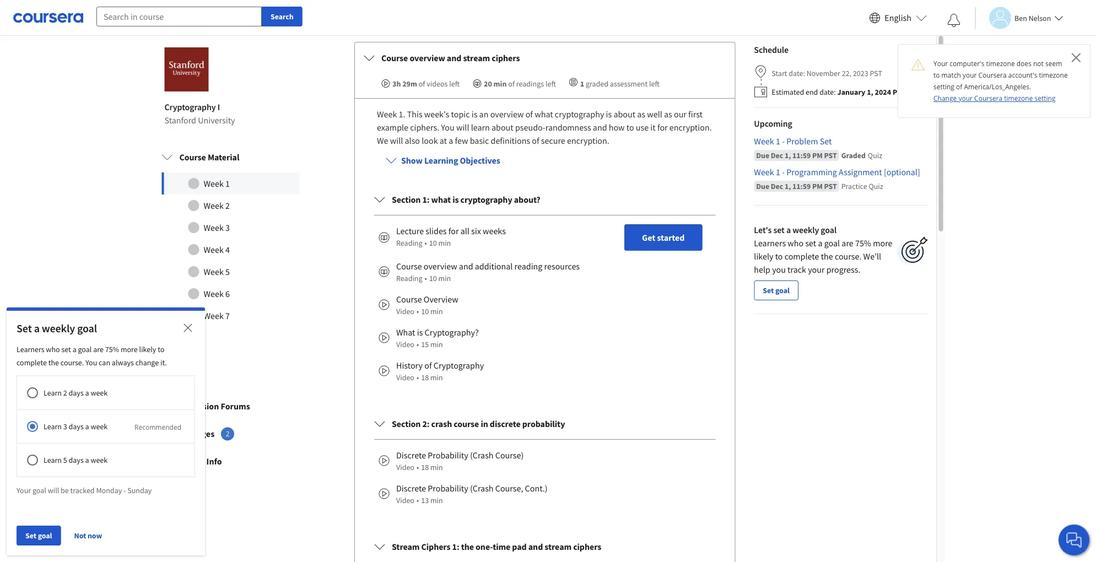 Task type: vqa. For each thing, say whether or not it's contained in the screenshot.
bottommost full-
no



Task type: describe. For each thing, give the bounding box(es) containing it.
18 inside discrete probability (crash course) video • 18 min
[[421, 463, 429, 473]]

assignment
[[839, 167, 882, 178]]

monday
[[96, 486, 122, 496]]

randomness
[[546, 122, 591, 133]]

resources
[[544, 261, 580, 272]]

who for learners who set a goal are 75% more likely to complete the course. you can always change it.
[[46, 344, 60, 354]]

use
[[636, 122, 649, 133]]

week 3
[[204, 222, 230, 233]]

75% for you
[[105, 344, 119, 354]]

will inside set a weekly goal dialog
[[48, 486, 59, 496]]

week 4 link
[[162, 239, 300, 261]]

overview for stream
[[410, 52, 445, 63]]

of down pseudo-
[[532, 135, 539, 146]]

2 as from the left
[[664, 109, 672, 120]]

week 2 link
[[162, 195, 300, 217]]

not now button
[[70, 526, 107, 546]]

set a weekly goal option group
[[17, 376, 242, 478]]

objectives
[[460, 155, 500, 166]]

warning image
[[912, 58, 925, 71]]

your inside the learners who set a goal are 75% more likely to complete the course. we'll help you track your progress.
[[808, 264, 825, 275]]

show
[[401, 155, 423, 166]]

week 4
[[204, 244, 230, 255]]

due inside week 1 - programming assignment  [optional] due dec 1, 11:59 pm pst practice quiz
[[756, 181, 770, 191]]

pm inside week 1 - programming assignment  [optional] due dec 1, 11:59 pm pst practice quiz
[[813, 181, 823, 191]]

0 horizontal spatial about
[[492, 122, 514, 133]]

week 5
[[204, 266, 230, 277]]

learn for learn 3 days a week
[[44, 422, 62, 432]]

pst right 2024
[[893, 87, 906, 97]]

cont.)
[[525, 483, 548, 494]]

america/los_angeles.
[[965, 82, 1032, 91]]

does
[[1017, 59, 1032, 68]]

• inside course overview and additional reading resources reading • 10 min
[[425, 274, 427, 283]]

complete for learners who set a goal are 75% more likely to complete the course. you can always change it.
[[17, 358, 47, 367]]

weekly inside set a weekly goal dialog
[[42, 322, 75, 336]]

section for section 1:  what is cryptography about?
[[392, 194, 421, 205]]

i
[[218, 101, 220, 112]]

well
[[647, 109, 662, 120]]

5 for week
[[226, 266, 230, 277]]

ciphers inside dropdown button
[[573, 542, 601, 553]]

min inside discrete probability (crash course, cont.) video • 13 min
[[430, 496, 443, 506]]

cryptography inside the history of cryptography video • 18 min
[[434, 360, 484, 371]]

• inside what is cryptography? video • 15 min
[[417, 340, 419, 350]]

stream
[[392, 542, 420, 553]]

week for week 5
[[204, 266, 224, 277]]

material
[[208, 152, 240, 163]]

assessment
[[610, 79, 648, 89]]

look
[[422, 135, 438, 146]]

learners who set a goal are 75% more likely to complete the course. we'll help you track your progress.
[[754, 238, 893, 275]]

to inside learners who set a goal are 75% more likely to complete the course. you can always change it.
[[158, 344, 164, 354]]

video inside the history of cryptography video • 18 min
[[396, 373, 414, 383]]

goal left be
[[33, 486, 46, 496]]

a inside learners who set a goal are 75% more likely to complete the course. you can always change it.
[[73, 344, 76, 354]]

(crash for course,
[[470, 483, 494, 494]]

cryptography i stanford university
[[165, 101, 235, 126]]

- for programming
[[782, 167, 785, 178]]

0 vertical spatial encryption.
[[670, 122, 712, 133]]

of right 29m
[[419, 79, 425, 89]]

week 1 - programming assignment  [optional] due dec 1, 11:59 pm pst practice quiz
[[754, 167, 921, 191]]

week 1
[[204, 178, 230, 189]]

definitions
[[491, 135, 530, 146]]

chat with us image
[[1066, 532, 1084, 549]]

0 vertical spatial timezone
[[987, 59, 1016, 68]]

2024
[[875, 87, 891, 97]]

2 vertical spatial 2
[[226, 430, 230, 439]]

probability for course,
[[428, 483, 468, 494]]

estimated
[[772, 87, 804, 97]]

✕
[[1072, 48, 1082, 66]]

to inside week 1.  this week's topic is an overview of what cryptography is about as well as our first example ciphers. you will learn about pseudo-randomness and how to use it for encryption. we will also look at a few basic definitions of secure encryption.
[[627, 122, 634, 133]]

0 vertical spatial set goal button
[[754, 281, 799, 301]]

progress.
[[827, 264, 861, 275]]

what inside week 1.  this week's topic is an overview of what cryptography is about as well as our first example ciphers. you will learn about pseudo-randomness and how to use it for encryption. we will also look at a few basic definitions of secure encryption.
[[535, 109, 553, 120]]

6
[[226, 288, 230, 299]]

2023
[[853, 68, 869, 78]]

3h 29m of videos left
[[392, 79, 460, 89]]

0 vertical spatial weekly
[[793, 224, 819, 235]]

course for course material
[[179, 152, 206, 163]]

how
[[609, 122, 625, 133]]

is inside what is cryptography? video • 15 min
[[417, 327, 423, 338]]

set goal for topmost set goal button
[[763, 286, 790, 296]]

it.
[[160, 358, 167, 367]]

you inside week 1.  this week's topic is an overview of what cryptography is about as well as our first example ciphers. you will learn about pseudo-randomness and how to use it for encryption. we will also look at a few basic definitions of secure encryption.
[[441, 122, 454, 133]]

basic
[[470, 135, 489, 146]]

also
[[405, 135, 420, 146]]

pm inside week 1 - problem set due dec 1, 11:59 pm pst graded quiz
[[813, 151, 823, 160]]

Search in course text field
[[97, 7, 262, 26]]

and inside course overview and additional reading resources reading • 10 min
[[459, 261, 473, 272]]

first
[[689, 109, 703, 120]]

1 horizontal spatial setting
[[1035, 94, 1056, 103]]

more for we'll
[[873, 238, 893, 249]]

5 for learn
[[63, 455, 67, 465]]

your computer's timezone does not seem to match your coursera account's timezone setting of america/los_angeles. change your coursera timezone setting
[[934, 59, 1069, 103]]

22,
[[842, 68, 852, 78]]

for inside week 1.  this week's topic is an overview of what cryptography is about as well as our first example ciphers. you will learn about pseudo-randomness and how to use it for encryption. we will also look at a few basic definitions of secure encryption.
[[658, 122, 668, 133]]

pst right 2023
[[870, 68, 883, 78]]

always
[[112, 358, 134, 367]]

slides
[[426, 226, 447, 237]]

about?
[[514, 194, 541, 205]]

min inside course overview and additional reading resources reading • 10 min
[[438, 274, 451, 283]]

timezone mismatch warning modal dialog
[[898, 44, 1091, 118]]

1 vertical spatial coursera
[[975, 94, 1003, 103]]

0 vertical spatial coursera
[[979, 71, 1007, 80]]

min inside what is cryptography? video • 15 min
[[430, 340, 443, 350]]

show learning objectives button
[[377, 147, 509, 174]]

week for week 1
[[204, 178, 224, 189]]

course material button
[[153, 142, 309, 173]]

1 vertical spatial date:
[[820, 87, 836, 97]]

pst inside week 1 - problem set due dec 1, 11:59 pm pst graded quiz
[[824, 151, 837, 160]]

what inside dropdown button
[[431, 194, 451, 205]]

stream ciphers 1:  the one-time pad and stream ciphers button
[[365, 532, 724, 562]]

a inside the learners who set a goal are 75% more likely to complete the course. we'll help you track your progress.
[[818, 238, 823, 249]]

• inside discrete probability (crash course) video • 18 min
[[417, 463, 419, 473]]

discrete for discrete probability (crash course, cont.)
[[396, 483, 426, 494]]

a inside week 1.  this week's topic is an overview of what cryptography is about as well as our first example ciphers. you will learn about pseudo-randomness and how to use it for encryption. we will also look at a few basic definitions of secure encryption.
[[449, 135, 453, 146]]

history
[[396, 360, 423, 371]]

learning
[[424, 155, 458, 166]]

notes
[[178, 373, 200, 384]]

week for learn 5 days a week
[[91, 455, 108, 465]]

discrete probability (crash course, cont.) video • 13 min
[[396, 483, 548, 506]]

to inside the 'your computer's timezone does not seem to match your coursera account's timezone setting of america/los_angeles. change your coursera timezone setting'
[[934, 71, 940, 80]]

get
[[642, 232, 656, 243]]

lecture
[[396, 226, 424, 237]]

2 vertical spatial timezone
[[1005, 94, 1034, 103]]

week for week 2
[[204, 200, 224, 211]]

2 for learn
[[63, 388, 67, 398]]

stanford university image
[[165, 47, 209, 92]]

week for week 1 - programming assignment  [optional] due dec 1, 11:59 pm pst practice quiz
[[754, 167, 774, 178]]

time
[[493, 542, 511, 553]]

0 vertical spatial will
[[456, 122, 469, 133]]

estimated end date: january 1, 2024 pst
[[772, 87, 906, 97]]

dec inside week 1 - problem set due dec 1, 11:59 pm pst graded quiz
[[771, 151, 783, 160]]

0 vertical spatial date:
[[789, 68, 805, 78]]

cryptography inside dropdown button
[[460, 194, 512, 205]]

course
[[454, 419, 479, 430]]

let's
[[754, 224, 772, 235]]

end
[[806, 87, 818, 97]]

0 horizontal spatial setting
[[934, 82, 955, 91]]

set for learners who set a goal are 75% more likely to complete the course. you can always change it.
[[61, 344, 71, 354]]

ben nelson
[[1015, 13, 1052, 23]]

reading for lecture
[[396, 238, 422, 248]]

of inside the history of cryptography video • 18 min
[[424, 360, 432, 371]]

video inside discrete probability (crash course, cont.) video • 13 min
[[396, 496, 414, 506]]

goal inside learners who set a goal are 75% more likely to complete the course. you can always change it.
[[78, 344, 92, 354]]

let's set a weekly goal
[[754, 224, 837, 235]]

and inside stream ciphers 1:  the one-time pad and stream ciphers dropdown button
[[528, 542, 543, 553]]

15
[[421, 340, 429, 350]]

week for week 1.  this week's topic is an overview of what cryptography is about as well as our first example ciphers. you will learn about pseudo-randomness and how to use it for encryption. we will also look at a few basic definitions of secure encryption.
[[377, 109, 397, 120]]

change
[[934, 94, 957, 103]]

course overview and additional reading resources reading • 10 min
[[396, 261, 580, 283]]

goal up the learners who set a goal are 75% more likely to complete the course. we'll help you track your progress. at right
[[821, 224, 837, 235]]

1 for week 1 - programming assignment  [optional] due dec 1, 11:59 pm pst practice quiz
[[776, 167, 780, 178]]

close image
[[181, 322, 195, 335]]

ciphers inside dropdown button
[[492, 52, 520, 63]]

week 6 link
[[162, 283, 300, 305]]

quiz inside week 1 - problem set due dec 1, 11:59 pm pst graded quiz
[[868, 151, 883, 160]]

1 vertical spatial your
[[959, 94, 973, 103]]

schedule
[[754, 44, 789, 55]]

dec inside week 1 - programming assignment  [optional] due dec 1, 11:59 pm pst practice quiz
[[771, 181, 783, 191]]

1, inside week 1 - problem set due dec 1, 11:59 pm pst graded quiz
[[785, 151, 791, 160]]

six
[[471, 226, 481, 237]]

course)
[[495, 450, 524, 461]]

january
[[838, 87, 866, 97]]

1 horizontal spatial 1:
[[452, 542, 459, 553]]

left for 20 min of readings left
[[546, 79, 556, 89]]

goal up learners who set a goal are 75% more likely to complete the course. you can always change it.
[[77, 322, 97, 336]]

goal left the not
[[38, 531, 52, 541]]

learn for learn 2 days a week
[[44, 388, 62, 398]]

discrete probability (crash course) video • 18 min
[[396, 450, 524, 473]]

video inside what is cryptography? video • 15 min
[[396, 340, 414, 350]]

few
[[455, 135, 468, 146]]

discrete for discrete probability (crash course)
[[396, 450, 426, 461]]

course for course overview video • 10 min
[[396, 294, 422, 305]]

week 1 - programming assignment  [optional] link
[[754, 165, 928, 179]]

to inside the learners who set a goal are 75% more likely to complete the course. we'll help you track your progress.
[[775, 251, 783, 262]]

are for you
[[93, 344, 104, 354]]

is inside dropdown button
[[453, 194, 459, 205]]

• inside the history of cryptography video • 18 min
[[417, 373, 419, 383]]

week 1 link
[[162, 173, 300, 195]]

3 left from the left
[[649, 79, 660, 89]]

min right 20
[[494, 79, 507, 89]]

match
[[942, 71, 962, 80]]

course overview and stream ciphers
[[381, 52, 520, 63]]

0 horizontal spatial encryption.
[[567, 135, 609, 146]]

start date: november 22, 2023 pst
[[772, 68, 883, 78]]

course for course overview and additional reading resources reading • 10 min
[[396, 261, 422, 272]]



Task type: locate. For each thing, give the bounding box(es) containing it.
discrete
[[396, 450, 426, 461], [396, 483, 426, 494]]

sunday
[[127, 486, 152, 496]]

2 vertical spatial your
[[808, 264, 825, 275]]

will up few
[[456, 122, 469, 133]]

complete down "set a weekly goal"
[[17, 358, 47, 367]]

1 horizontal spatial for
[[658, 122, 668, 133]]

week for week 1 - problem set due dec 1, 11:59 pm pst graded quiz
[[754, 136, 774, 147]]

week for week 4
[[204, 244, 224, 255]]

2 video from the top
[[396, 340, 414, 350]]

stream inside dropdown button
[[545, 542, 572, 553]]

more inside the learners who set a goal are 75% more likely to complete the course. we'll help you track your progress.
[[873, 238, 893, 249]]

1 vertical spatial quiz
[[869, 181, 884, 191]]

0 vertical spatial about
[[614, 109, 636, 120]]

(crash for course)
[[470, 450, 494, 461]]

coursera down america/los_angeles.
[[975, 94, 1003, 103]]

1 pm from the top
[[813, 151, 823, 160]]

0 vertical spatial 75%
[[856, 238, 872, 249]]

discrete up the 13
[[396, 483, 426, 494]]

1 for week 1
[[226, 178, 230, 189]]

overview for additional
[[424, 261, 457, 272]]

0 horizontal spatial set goal
[[25, 531, 52, 541]]

0 horizontal spatial more
[[121, 344, 138, 354]]

1 horizontal spatial your
[[934, 59, 949, 68]]

2 horizontal spatial set
[[806, 238, 817, 249]]

set a weekly goal dialog
[[7, 308, 242, 556]]

1 vertical spatial 1,
[[785, 151, 791, 160]]

are
[[842, 238, 854, 249], [93, 344, 104, 354]]

learn 5 days a week
[[44, 455, 108, 465]]

section left 2:
[[392, 419, 421, 430]]

0 vertical spatial due
[[756, 151, 770, 160]]

course. for you
[[61, 358, 84, 367]]

can
[[99, 358, 110, 367]]

discrete inside discrete probability (crash course, cont.) video • 13 min
[[396, 483, 426, 494]]

reading inside "lecture slides for all six weeks reading • 10 min"
[[396, 238, 422, 248]]

set for learners who set a goal are 75% more likely to complete the course. we'll help you track your progress.
[[806, 238, 817, 249]]

week 7 link
[[162, 305, 300, 327]]

ben
[[1015, 13, 1028, 23]]

who inside learners who set a goal are 75% more likely to complete the course. you can always change it.
[[46, 344, 60, 354]]

1, inside week 1 - programming assignment  [optional] due dec 1, 11:59 pm pst practice quiz
[[785, 181, 791, 191]]

5 video from the top
[[396, 496, 414, 506]]

1 reading from the top
[[396, 238, 422, 248]]

what up pseudo-
[[535, 109, 553, 120]]

of
[[419, 79, 425, 89], [508, 79, 515, 89], [957, 82, 963, 91], [526, 109, 533, 120], [532, 135, 539, 146], [424, 360, 432, 371]]

1 horizontal spatial cryptography
[[555, 109, 604, 120]]

overview inside dropdown button
[[410, 52, 445, 63]]

set goal button inside set a weekly goal dialog
[[17, 526, 61, 546]]

overview up 3h 29m of videos left at left top
[[410, 52, 445, 63]]

probability inside discrete probability (crash course, cont.) video • 13 min
[[428, 483, 468, 494]]

1 horizontal spatial weekly
[[793, 224, 819, 235]]

info
[[207, 456, 222, 467]]

1 vertical spatial cryptography
[[460, 194, 512, 205]]

course for course overview and stream ciphers
[[381, 52, 408, 63]]

0 horizontal spatial the
[[48, 358, 59, 367]]

10 for overview
[[429, 274, 437, 283]]

• inside course overview video • 10 min
[[417, 307, 419, 317]]

week's
[[424, 109, 449, 120]]

0 vertical spatial the
[[821, 251, 833, 262]]

due
[[756, 151, 770, 160], [756, 181, 770, 191]]

min down "slides" at top left
[[438, 238, 451, 248]]

1 horizontal spatial ciphers
[[573, 542, 601, 553]]

probability inside discrete probability (crash course) video • 18 min
[[428, 450, 468, 461]]

0 horizontal spatial left
[[449, 79, 460, 89]]

for
[[658, 122, 668, 133], [448, 226, 459, 237]]

week down week 4
[[204, 266, 224, 277]]

goal up "progress."
[[825, 238, 840, 249]]

week for week 7
[[204, 310, 224, 321]]

2 due from the top
[[756, 181, 770, 191]]

0 horizontal spatial cryptography
[[165, 101, 216, 112]]

1 vertical spatial timezone
[[1040, 71, 1069, 80]]

0 vertical spatial 2
[[226, 200, 230, 211]]

get started button
[[625, 224, 702, 251]]

course info
[[178, 456, 222, 467]]

cryptography inside week 1.  this week's topic is an overview of what cryptography is about as well as our first example ciphers. you will learn about pseudo-randomness and how to use it for encryption. we will also look at a few basic definitions of secure encryption.
[[555, 109, 604, 120]]

1: up "slides" at top left
[[422, 194, 430, 205]]

0 vertical spatial section
[[392, 194, 421, 205]]

the down "set a weekly goal"
[[48, 358, 59, 367]]

not
[[1034, 59, 1044, 68]]

0 vertical spatial likely
[[754, 251, 774, 262]]

reading for course
[[396, 274, 422, 283]]

videos
[[427, 79, 448, 89]]

week for week 6
[[204, 288, 224, 299]]

- inside set a weekly goal dialog
[[124, 486, 126, 496]]

english button
[[865, 0, 932, 36]]

about up how
[[614, 109, 636, 120]]

0 vertical spatial (crash
[[470, 450, 494, 461]]

the up "progress."
[[821, 251, 833, 262]]

likely for you
[[754, 251, 774, 262]]

is up how
[[606, 109, 612, 120]]

1.
[[399, 109, 405, 120]]

crash
[[431, 419, 452, 430]]

75% for we'll
[[856, 238, 872, 249]]

this
[[407, 109, 422, 120]]

learn down learn 2 days a week on the left of the page
[[44, 422, 62, 432]]

left for 3h 29m of videos left
[[449, 79, 460, 89]]

1 vertical spatial (crash
[[470, 483, 494, 494]]

1 vertical spatial for
[[448, 226, 459, 237]]

all
[[461, 226, 469, 237]]

week up week 2
[[204, 178, 224, 189]]

0 vertical spatial -
[[782, 136, 785, 147]]

1 probability from the top
[[428, 450, 468, 461]]

min down overview on the left bottom of the page
[[430, 307, 443, 317]]

1 horizontal spatial learners
[[754, 238, 786, 249]]

3 up 4 at top
[[226, 222, 230, 233]]

29m
[[402, 79, 417, 89]]

likely inside the learners who set a goal are 75% more likely to complete the course. we'll help you track your progress.
[[754, 251, 774, 262]]

0 vertical spatial reading
[[396, 238, 422, 248]]

practice
[[842, 181, 867, 191]]

min down what is cryptography? video • 15 min
[[430, 373, 443, 383]]

1 vertical spatial 1:
[[452, 542, 459, 553]]

- left problem
[[782, 136, 785, 147]]

min up overview on the left bottom of the page
[[438, 274, 451, 283]]

pst inside week 1 - programming assignment  [optional] due dec 1, 11:59 pm pst practice quiz
[[824, 181, 837, 191]]

of inside the 'your computer's timezone does not seem to match your coursera account's timezone setting of america/los_angeles. change your coursera timezone setting'
[[957, 82, 963, 91]]

1 dec from the top
[[771, 151, 783, 160]]

0 vertical spatial for
[[658, 122, 668, 133]]

for right it
[[658, 122, 668, 133]]

1 vertical spatial are
[[93, 344, 104, 354]]

likely for always
[[139, 344, 156, 354]]

1 vertical spatial you
[[85, 358, 97, 367]]

who down let's set a weekly goal
[[788, 238, 804, 249]]

1, left 2024
[[867, 87, 874, 97]]

course material
[[179, 152, 240, 163]]

your
[[934, 59, 949, 68], [17, 486, 31, 496]]

and inside course overview and stream ciphers dropdown button
[[447, 52, 461, 63]]

11:59 inside week 1 - programming assignment  [optional] due dec 1, 11:59 pm pst practice quiz
[[793, 181, 811, 191]]

3 for learn
[[63, 422, 67, 432]]

cryptography up randomness
[[555, 109, 604, 120]]

not
[[74, 531, 86, 541]]

0 vertical spatial stream
[[463, 52, 490, 63]]

cryptography inside the cryptography i stanford university
[[165, 101, 216, 112]]

2 vertical spatial 1,
[[785, 181, 791, 191]]

0 horizontal spatial course.
[[61, 358, 84, 367]]

video inside course overview video • 10 min
[[396, 307, 414, 317]]

complete inside learners who set a goal are 75% more likely to complete the course. you can always change it.
[[17, 358, 47, 367]]

complete inside the learners who set a goal are 75% more likely to complete the course. we'll help you track your progress.
[[785, 251, 819, 262]]

account's
[[1009, 71, 1038, 80]]

section inside section 2: crash course in discrete probability dropdown button
[[392, 419, 421, 430]]

seem
[[1046, 59, 1063, 68]]

days
[[69, 388, 84, 398], [69, 422, 84, 432], [69, 455, 84, 465]]

2 left from the left
[[546, 79, 556, 89]]

2 vertical spatial overview
[[424, 261, 457, 272]]

stanford
[[165, 115, 196, 126]]

min down crash
[[430, 463, 443, 473]]

1 left graded
[[580, 79, 584, 89]]

-
[[782, 136, 785, 147], [782, 167, 785, 178], [124, 486, 126, 496]]

min
[[494, 79, 507, 89], [438, 238, 451, 248], [438, 274, 451, 283], [430, 307, 443, 317], [430, 340, 443, 350], [430, 373, 443, 383], [430, 463, 443, 473], [430, 496, 443, 506]]

20
[[484, 79, 492, 89]]

video inside discrete probability (crash course) video • 18 min
[[396, 463, 414, 473]]

university
[[198, 115, 235, 126]]

75% up 'we'll' on the right of page
[[856, 238, 872, 249]]

english
[[885, 12, 912, 23]]

learners inside learners who set a goal are 75% more likely to complete the course. you can always change it.
[[17, 344, 44, 354]]

days for 2
[[69, 388, 84, 398]]

overview right an
[[490, 109, 524, 120]]

1 horizontal spatial who
[[788, 238, 804, 249]]

0 vertical spatial what
[[535, 109, 553, 120]]

2 discrete from the top
[[396, 483, 426, 494]]

one-
[[476, 542, 493, 553]]

0 horizontal spatial 75%
[[105, 344, 119, 354]]

learn 3 days a week
[[44, 422, 108, 432]]

discrete inside discrete probability (crash course) video • 18 min
[[396, 450, 426, 461]]

learn
[[44, 388, 62, 398], [44, 422, 62, 432], [44, 455, 62, 465]]

more up 'we'll' on the right of page
[[873, 238, 893, 249]]

0 vertical spatial discrete
[[396, 450, 426, 461]]

1 vertical spatial will
[[390, 135, 403, 146]]

will down example
[[390, 135, 403, 146]]

the inside the learners who set a goal are 75% more likely to complete the course. we'll help you track your progress.
[[821, 251, 833, 262]]

11:59 down problem
[[793, 151, 811, 160]]

3 learn from the top
[[44, 455, 62, 465]]

0 vertical spatial complete
[[785, 251, 819, 262]]

10 for slides
[[429, 238, 437, 248]]

your for your computer's timezone does not seem to match your coursera account's timezone setting of america/los_angeles. change your coursera timezone setting
[[934, 59, 949, 68]]

min inside discrete probability (crash course) video • 18 min
[[430, 463, 443, 473]]

course inside dropdown button
[[179, 152, 206, 163]]

stream inside dropdown button
[[463, 52, 490, 63]]

learners
[[754, 238, 786, 249], [17, 344, 44, 354]]

days up "learn 5 days a week"
[[69, 422, 84, 432]]

1 horizontal spatial you
[[441, 122, 454, 133]]

2 vertical spatial 10
[[421, 307, 429, 317]]

the for you
[[48, 358, 59, 367]]

set goal down you
[[763, 286, 790, 296]]

1 learn from the top
[[44, 388, 62, 398]]

2 up learn 3 days a week
[[63, 388, 67, 398]]

5 inside set a weekly goal option group
[[63, 455, 67, 465]]

course for course info
[[178, 456, 205, 467]]

[optional]
[[884, 167, 921, 178]]

ciphers
[[421, 542, 451, 553]]

more inside learners who set a goal are 75% more likely to complete the course. you can always change it.
[[121, 344, 138, 354]]

1 11:59 from the top
[[793, 151, 811, 160]]

weekly up the learners who set a goal are 75% more likely to complete the course. we'll help you track your progress. at right
[[793, 224, 819, 235]]

to up you
[[775, 251, 783, 262]]

search button
[[262, 7, 303, 26]]

is up 15
[[417, 327, 423, 338]]

pst down the week 1 - programming assignment  [optional] "link"
[[824, 181, 837, 191]]

min inside "lecture slides for all six weeks reading • 10 min"
[[438, 238, 451, 248]]

set inside learners who set a goal are 75% more likely to complete the course. you can always change it.
[[61, 344, 71, 354]]

2 for week
[[226, 200, 230, 211]]

2 dec from the top
[[771, 181, 783, 191]]

timezone up america/los_angeles.
[[987, 59, 1016, 68]]

section 1:  what is cryptography about?
[[392, 194, 541, 205]]

2 (crash from the top
[[470, 483, 494, 494]]

setting up change
[[934, 82, 955, 91]]

are inside the learners who set a goal are 75% more likely to complete the course. we'll help you track your progress.
[[842, 238, 854, 249]]

2
[[226, 200, 230, 211], [63, 388, 67, 398], [226, 430, 230, 439]]

set inside week 1 - problem set due dec 1, 11:59 pm pst graded quiz
[[820, 136, 832, 147]]

set right let's
[[774, 224, 785, 235]]

1 vertical spatial 3
[[63, 422, 67, 432]]

0 vertical spatial learn
[[44, 388, 62, 398]]

week for week 3
[[204, 222, 224, 233]]

your inside the 'your computer's timezone does not seem to match your coursera account's timezone setting of america/los_angeles. change your coursera timezone setting'
[[934, 59, 949, 68]]

for inside "lecture slides for all six weeks reading • 10 min"
[[448, 226, 459, 237]]

week left 4 at top
[[204, 244, 224, 255]]

help center image
[[1068, 534, 1081, 547]]

your for your goal will be tracked monday - sunday
[[17, 486, 31, 496]]

days for 3
[[69, 422, 84, 432]]

quiz
[[868, 151, 883, 160], [869, 181, 884, 191]]

1 horizontal spatial more
[[873, 238, 893, 249]]

0 horizontal spatial for
[[448, 226, 459, 237]]

75% up can
[[105, 344, 119, 354]]

and left how
[[593, 122, 607, 133]]

more for you
[[121, 344, 138, 354]]

1 inside week 1 - problem set due dec 1, 11:59 pm pst graded quiz
[[776, 136, 780, 147]]

cryptography up stanford
[[165, 101, 216, 112]]

0 vertical spatial 3
[[226, 222, 230, 233]]

11:59 inside week 1 - problem set due dec 1, 11:59 pm pst graded quiz
[[793, 151, 811, 160]]

in
[[481, 419, 488, 430]]

0 horizontal spatial date:
[[789, 68, 805, 78]]

set down "set a weekly goal"
[[61, 344, 71, 354]]

learners who set a goal are 75% more likely to complete the course. you can always change it.
[[17, 344, 167, 367]]

1 horizontal spatial complete
[[785, 251, 819, 262]]

are for we'll
[[842, 238, 854, 249]]

1 discrete from the top
[[396, 450, 426, 461]]

4 video from the top
[[396, 463, 414, 473]]

set a weekly goal
[[17, 322, 97, 336]]

0 vertical spatial dec
[[771, 151, 783, 160]]

0 vertical spatial 1:
[[422, 194, 430, 205]]

3 inside set a weekly goal option group
[[63, 422, 67, 432]]

1 horizontal spatial set
[[774, 224, 785, 235]]

you up at
[[441, 122, 454, 133]]

3 for week
[[226, 222, 230, 233]]

2 11:59 from the top
[[793, 181, 811, 191]]

1 vertical spatial 75%
[[105, 344, 119, 354]]

1 (crash from the top
[[470, 450, 494, 461]]

0 vertical spatial learners
[[754, 238, 786, 249]]

2 week from the top
[[91, 422, 108, 432]]

start
[[772, 68, 787, 78]]

discussion forums
[[178, 401, 250, 412]]

pm
[[813, 151, 823, 160], [813, 181, 823, 191]]

1 as from the left
[[637, 109, 645, 120]]

what
[[396, 327, 415, 338]]

0 horizontal spatial 5
[[63, 455, 67, 465]]

18 inside the history of cryptography video • 18 min
[[421, 373, 429, 383]]

1 vertical spatial learn
[[44, 422, 62, 432]]

track
[[788, 264, 806, 275]]

what is cryptography? video • 15 min
[[396, 327, 479, 350]]

0 horizontal spatial will
[[48, 486, 59, 496]]

notes link
[[151, 365, 310, 393]]

set goal
[[763, 286, 790, 296], [25, 531, 52, 541]]

set goal left the not
[[25, 531, 52, 541]]

learners for learners who set a goal are 75% more likely to complete the course. we'll help you track your progress.
[[754, 238, 786, 249]]

1 left from the left
[[449, 79, 460, 89]]

1 due from the top
[[756, 151, 770, 160]]

overview inside week 1.  this week's topic is an overview of what cryptography is about as well as our first example ciphers. you will learn about pseudo-randomness and how to use it for encryption. we will also look at a few basic definitions of secure encryption.
[[490, 109, 524, 120]]

timezone down account's
[[1005, 94, 1034, 103]]

- inside week 1 - problem set due dec 1, 11:59 pm pst graded quiz
[[782, 136, 785, 147]]

1 days from the top
[[69, 388, 84, 398]]

goal down "set a weekly goal"
[[78, 344, 92, 354]]

0 vertical spatial set goal
[[763, 286, 790, 296]]

learn for learn 5 days a week
[[44, 455, 62, 465]]

5 down 4 at top
[[226, 266, 230, 277]]

0 horizontal spatial likely
[[139, 344, 156, 354]]

✕ button
[[1072, 48, 1082, 66]]

1 vertical spatial set goal button
[[17, 526, 61, 546]]

quiz inside week 1 - programming assignment  [optional] due dec 1, 11:59 pm pst practice quiz
[[869, 181, 884, 191]]

• inside discrete probability (crash course, cont.) video • 13 min
[[417, 496, 419, 506]]

(crash inside discrete probability (crash course) video • 18 min
[[470, 450, 494, 461]]

at
[[440, 135, 447, 146]]

overview inside course overview and additional reading resources reading • 10 min
[[424, 261, 457, 272]]

probability for course)
[[428, 450, 468, 461]]

2 vertical spatial set
[[61, 344, 71, 354]]

who down "set a weekly goal"
[[46, 344, 60, 354]]

section
[[392, 194, 421, 205], [392, 419, 421, 430]]

show notifications image
[[948, 14, 961, 27]]

your up "match"
[[934, 59, 949, 68]]

goal inside the learners who set a goal are 75% more likely to complete the course. we'll help you track your progress.
[[825, 238, 840, 249]]

• inside "lecture slides for all six weeks reading • 10 min"
[[425, 238, 427, 248]]

is left an
[[472, 109, 477, 120]]

change
[[135, 358, 159, 367]]

the inside learners who set a goal are 75% more likely to complete the course. you can always change it.
[[48, 358, 59, 367]]

1 vertical spatial set
[[806, 238, 817, 249]]

who for learners who set a goal are 75% more likely to complete the course. we'll help you track your progress.
[[788, 238, 804, 249]]

course left the info
[[178, 456, 205, 467]]

started
[[657, 232, 685, 243]]

1 vertical spatial who
[[46, 344, 60, 354]]

set goal for set goal button in the set a weekly goal dialog
[[25, 531, 52, 541]]

of left readings
[[508, 79, 515, 89]]

2 section from the top
[[392, 419, 421, 430]]

2 inside set a weekly goal option group
[[63, 388, 67, 398]]

of right history
[[424, 360, 432, 371]]

set goal inside set a weekly goal dialog
[[25, 531, 52, 541]]

7
[[226, 310, 230, 321]]

week for learn 3 days a week
[[91, 422, 108, 432]]

your
[[963, 71, 977, 80], [959, 94, 973, 103], [808, 264, 825, 275]]

(crash left course,
[[470, 483, 494, 494]]

your right track
[[808, 264, 825, 275]]

weekly
[[793, 224, 819, 235], [42, 322, 75, 336]]

0 vertical spatial set
[[774, 224, 785, 235]]

the for we'll
[[821, 251, 833, 262]]

1, down problem
[[785, 151, 791, 160]]

week left 7
[[204, 310, 224, 321]]

and up the videos
[[447, 52, 461, 63]]

1 vertical spatial setting
[[1035, 94, 1056, 103]]

3 days from the top
[[69, 455, 84, 465]]

encryption. down randomness
[[567, 135, 609, 146]]

min inside course overview video • 10 min
[[430, 307, 443, 317]]

stream ciphers 1:  the one-time pad and stream ciphers
[[392, 542, 601, 553]]

coursera up america/los_angeles.
[[979, 71, 1007, 80]]

overview down "lecture slides for all six weeks reading • 10 min"
[[424, 261, 457, 272]]

2 horizontal spatial left
[[649, 79, 660, 89]]

you inside learners who set a goal are 75% more likely to complete the course. you can always change it.
[[85, 358, 97, 367]]

2 horizontal spatial the
[[821, 251, 833, 262]]

0 vertical spatial 5
[[226, 266, 230, 277]]

1 horizontal spatial the
[[461, 542, 474, 553]]

to left "match"
[[934, 71, 940, 80]]

course. up "progress."
[[835, 251, 862, 262]]

2 probability from the top
[[428, 483, 468, 494]]

who inside the learners who set a goal are 75% more likely to complete the course. we'll help you track your progress.
[[788, 238, 804, 249]]

reading inside course overview and additional reading resources reading • 10 min
[[396, 274, 422, 283]]

we
[[377, 135, 388, 146]]

get started
[[642, 232, 685, 243]]

0 vertical spatial 11:59
[[793, 151, 811, 160]]

0 vertical spatial 1,
[[867, 87, 874, 97]]

as
[[637, 109, 645, 120], [664, 109, 672, 120]]

example
[[377, 122, 408, 133]]

75% inside learners who set a goal are 75% more likely to complete the course. you can always change it.
[[105, 344, 119, 354]]

the inside dropdown button
[[461, 542, 474, 553]]

(crash inside discrete probability (crash course, cont.) video • 13 min
[[470, 483, 494, 494]]

1 horizontal spatial set goal
[[763, 286, 790, 296]]

2 vertical spatial learn
[[44, 455, 62, 465]]

2 pm from the top
[[813, 181, 823, 191]]

and inside week 1.  this week's topic is an overview of what cryptography is about as well as our first example ciphers. you will learn about pseudo-randomness and how to use it for encryption. we will also look at a few basic definitions of secure encryption.
[[593, 122, 607, 133]]

1 up week 2 link
[[226, 178, 230, 189]]

- for problem
[[782, 136, 785, 147]]

1 vertical spatial discrete
[[396, 483, 426, 494]]

about up definitions
[[492, 122, 514, 133]]

and right pad
[[528, 542, 543, 553]]

will left be
[[48, 486, 59, 496]]

tracked
[[70, 486, 95, 496]]

coursera image
[[13, 9, 83, 27]]

graded
[[586, 79, 609, 89]]

section for section 2: crash course in discrete probability
[[392, 419, 421, 430]]

3 week from the top
[[91, 455, 108, 465]]

computer's
[[950, 59, 985, 68]]

3h
[[392, 79, 401, 89]]

10 inside course overview video • 10 min
[[421, 307, 429, 317]]

1 week from the top
[[91, 388, 108, 398]]

- left sunday
[[124, 486, 126, 496]]

0 horizontal spatial cryptography
[[460, 194, 512, 205]]

encryption. down first
[[670, 122, 712, 133]]

days for 5
[[69, 455, 84, 465]]

complete
[[785, 251, 819, 262], [17, 358, 47, 367]]

min inside the history of cryptography video • 18 min
[[430, 373, 443, 383]]

5 up be
[[63, 455, 67, 465]]

due inside week 1 - problem set due dec 1, 11:59 pm pst graded quiz
[[756, 151, 770, 160]]

show learning objectives
[[401, 155, 500, 166]]

probability up the 13
[[428, 483, 468, 494]]

1 horizontal spatial 3
[[226, 222, 230, 233]]

2 days from the top
[[69, 422, 84, 432]]

2 18 from the top
[[421, 463, 429, 473]]

of up pseudo-
[[526, 109, 533, 120]]

0 vertical spatial are
[[842, 238, 854, 249]]

week down can
[[91, 388, 108, 398]]

learners for learners who set a goal are 75% more likely to complete the course. you can always change it.
[[17, 344, 44, 354]]

1 section from the top
[[392, 194, 421, 205]]

your inside set a weekly goal dialog
[[17, 486, 31, 496]]

week up example
[[377, 109, 397, 120]]

0 horizontal spatial you
[[85, 358, 97, 367]]

you
[[772, 264, 786, 275]]

1 video from the top
[[396, 307, 414, 317]]

goal down you
[[776, 286, 790, 296]]

course. for we'll
[[835, 251, 862, 262]]

left right assessment
[[649, 79, 660, 89]]

- left 'programming'
[[782, 167, 785, 178]]

week inside week 1 - programming assignment  [optional] due dec 1, 11:59 pm pst practice quiz
[[754, 167, 774, 178]]

0 vertical spatial 18
[[421, 373, 429, 383]]

week for learn 2 days a week
[[91, 388, 108, 398]]

complete for learners who set a goal are 75% more likely to complete the course. we'll help you track your progress.
[[785, 251, 819, 262]]

0 vertical spatial your
[[963, 71, 977, 80]]

1 vertical spatial due
[[756, 181, 770, 191]]

pad
[[512, 542, 527, 553]]

0 vertical spatial cryptography
[[555, 109, 604, 120]]

1 18 from the top
[[421, 373, 429, 383]]

1 horizontal spatial about
[[614, 109, 636, 120]]

section inside section 1:  what is cryptography about? dropdown button
[[392, 194, 421, 205]]

0 vertical spatial probability
[[428, 450, 468, 461]]

2 learn from the top
[[44, 422, 62, 432]]

is up "lecture slides for all six weeks reading • 10 min"
[[453, 194, 459, 205]]

are up "progress."
[[842, 238, 854, 249]]

dec up let's
[[771, 181, 783, 191]]

(crash left course)
[[470, 450, 494, 461]]

section up lecture
[[392, 194, 421, 205]]

3 video from the top
[[396, 373, 414, 383]]

1 vertical spatial complete
[[17, 358, 47, 367]]

min right the 13
[[430, 496, 443, 506]]

and
[[447, 52, 461, 63], [593, 122, 607, 133], [459, 261, 473, 272], [528, 542, 543, 553]]

2:
[[422, 419, 430, 430]]

week inside week 1 - problem set due dec 1, 11:59 pm pst graded quiz
[[754, 136, 774, 147]]

0 horizontal spatial your
[[17, 486, 31, 496]]

1 vertical spatial set goal
[[25, 531, 52, 541]]

weeks
[[483, 226, 506, 237]]

week left 'programming'
[[754, 167, 774, 178]]

2 reading from the top
[[396, 274, 422, 283]]

4
[[226, 244, 230, 255]]

reading
[[515, 261, 543, 272]]

0 vertical spatial setting
[[934, 82, 955, 91]]

(crash
[[470, 450, 494, 461], [470, 483, 494, 494]]

coursera
[[979, 71, 1007, 80], [975, 94, 1003, 103]]

to left use
[[627, 122, 634, 133]]

10 up overview on the left bottom of the page
[[429, 274, 437, 283]]

1 for week 1 - problem set due dec 1, 11:59 pm pst graded quiz
[[776, 136, 780, 147]]

overview
[[424, 294, 458, 305]]

week 6
[[204, 288, 230, 299]]

11:59 down 'programming'
[[793, 181, 811, 191]]

0 horizontal spatial are
[[93, 344, 104, 354]]

1 horizontal spatial likely
[[754, 251, 774, 262]]

course inside dropdown button
[[381, 52, 408, 63]]



